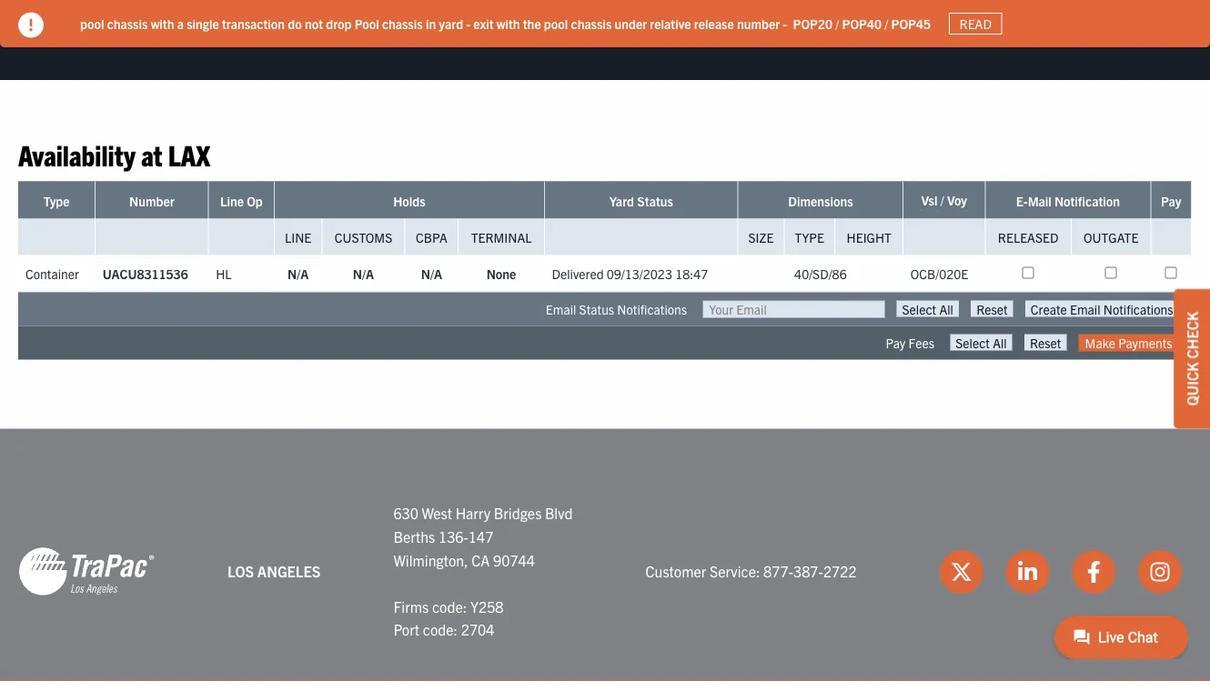 Task type: describe. For each thing, give the bounding box(es) containing it.
1 vertical spatial code:
[[423, 621, 458, 639]]

pay for pay
[[1162, 192, 1182, 209]]

1 pool from the left
[[80, 15, 104, 32]]

Your Email email field
[[703, 301, 885, 318]]

los angeles
[[228, 563, 321, 581]]

vsl
[[922, 192, 938, 208]]

west
[[422, 505, 453, 523]]

not
[[305, 15, 323, 32]]

0 vertical spatial code:
[[432, 598, 467, 616]]

number
[[129, 192, 175, 209]]

18:47
[[676, 265, 709, 282]]

number
[[737, 15, 780, 32]]

availability at lax
[[18, 137, 211, 172]]

footer containing 630 west harry bridges blvd
[[0, 429, 1211, 682]]

2 horizontal spatial /
[[941, 192, 945, 208]]

under
[[615, 15, 647, 32]]

fees
[[909, 335, 935, 351]]

1 horizontal spatial type
[[795, 229, 825, 245]]

outgate
[[1084, 229, 1139, 245]]

los angeles image
[[18, 547, 155, 598]]

line for line op
[[220, 192, 244, 209]]

136-
[[439, 528, 469, 546]]

hl
[[216, 265, 232, 282]]

09/13/2023
[[607, 265, 673, 282]]

read
[[960, 15, 992, 32]]

transaction
[[222, 15, 285, 32]]

lax
[[168, 137, 211, 172]]

pop40
[[843, 15, 882, 32]]

2722
[[824, 563, 857, 581]]

payments
[[1119, 335, 1173, 351]]

e-
[[1017, 192, 1029, 209]]

uacu8311536
[[103, 265, 188, 282]]

in
[[426, 15, 436, 32]]

relative
[[650, 15, 692, 32]]

quick
[[1184, 363, 1202, 406]]

pay fees
[[886, 335, 935, 351]]

877-
[[764, 563, 794, 581]]

yard status
[[610, 192, 674, 209]]

status for yard
[[638, 192, 674, 209]]

read link
[[950, 13, 1003, 35]]

wilmington,
[[394, 551, 469, 569]]

the
[[523, 15, 541, 32]]

quick check link
[[1175, 289, 1211, 429]]

make payments link
[[1079, 335, 1180, 352]]

pay for pay fees
[[886, 335, 906, 351]]

service:
[[710, 563, 761, 581]]

notification
[[1055, 192, 1121, 209]]

1 chassis from the left
[[107, 15, 148, 32]]

make payments
[[1086, 335, 1173, 351]]

cbpa
[[416, 229, 448, 245]]

make
[[1086, 335, 1116, 351]]

terminal
[[471, 229, 532, 245]]

height
[[847, 229, 892, 245]]

size
[[749, 229, 774, 245]]

drop
[[326, 15, 352, 32]]

port
[[394, 621, 420, 639]]

released
[[999, 229, 1059, 245]]

release
[[695, 15, 735, 32]]

delivered
[[552, 265, 604, 282]]

los
[[228, 563, 254, 581]]

notifications
[[618, 301, 688, 317]]



Task type: vqa. For each thing, say whether or not it's contained in the screenshot.
A
yes



Task type: locate. For each thing, give the bounding box(es) containing it.
code:
[[432, 598, 467, 616], [423, 621, 458, 639]]

type
[[43, 192, 70, 209], [795, 229, 825, 245]]

1 vertical spatial line
[[285, 229, 312, 245]]

with
[[151, 15, 174, 32], [497, 15, 520, 32]]

0 horizontal spatial pay
[[886, 335, 906, 351]]

pool
[[355, 15, 379, 32]]

availability
[[18, 137, 136, 172]]

1 horizontal spatial line
[[285, 229, 312, 245]]

630
[[394, 505, 419, 523]]

customer service: 877-387-2722
[[646, 563, 857, 581]]

/
[[836, 15, 840, 32], [885, 15, 889, 32], [941, 192, 945, 208]]

pay right the notification
[[1162, 192, 1182, 209]]

holds
[[394, 192, 426, 209]]

1 horizontal spatial pool
[[544, 15, 568, 32]]

at
[[141, 137, 163, 172]]

/ right pop20
[[836, 15, 840, 32]]

line
[[220, 192, 244, 209], [285, 229, 312, 245]]

2 horizontal spatial n/a
[[421, 265, 443, 282]]

voy
[[948, 192, 968, 208]]

chassis left "in"
[[382, 15, 423, 32]]

None checkbox
[[1106, 267, 1118, 279], [1166, 267, 1178, 279], [1106, 267, 1118, 279], [1166, 267, 1178, 279]]

1 - from the left
[[466, 15, 471, 32]]

line op
[[220, 192, 263, 209]]

0 horizontal spatial with
[[151, 15, 174, 32]]

chassis
[[107, 15, 148, 32], [382, 15, 423, 32], [571, 15, 612, 32]]

- left exit at the left top of page
[[466, 15, 471, 32]]

chassis left a
[[107, 15, 148, 32]]

2704
[[461, 621, 495, 639]]

0 vertical spatial status
[[638, 192, 674, 209]]

0 horizontal spatial n/a
[[288, 265, 309, 282]]

0 horizontal spatial status
[[580, 301, 615, 317]]

2 horizontal spatial chassis
[[571, 15, 612, 32]]

a
[[177, 15, 184, 32]]

0 horizontal spatial chassis
[[107, 15, 148, 32]]

yard
[[439, 15, 464, 32]]

pay
[[1162, 192, 1182, 209], [886, 335, 906, 351]]

2 n/a from the left
[[353, 265, 374, 282]]

None button
[[897, 301, 960, 317], [972, 301, 1014, 317], [1026, 301, 1180, 317], [951, 335, 1013, 351], [1025, 335, 1067, 351], [897, 301, 960, 317], [972, 301, 1014, 317], [1026, 301, 1180, 317], [951, 335, 1013, 351], [1025, 335, 1067, 351]]

1 horizontal spatial -
[[783, 15, 788, 32]]

solid image
[[18, 12, 44, 38]]

do
[[288, 15, 302, 32]]

pool right solid icon
[[80, 15, 104, 32]]

firms code:  y258 port code:  2704
[[394, 598, 504, 639]]

customer
[[646, 563, 707, 581]]

0 horizontal spatial line
[[220, 192, 244, 209]]

n/a right the hl
[[288, 265, 309, 282]]

angeles
[[258, 563, 321, 581]]

vsl / voy
[[922, 192, 968, 208]]

630 west harry bridges blvd berths 136-147 wilmington, ca 90744
[[394, 505, 573, 569]]

pool right the the on the top left of page
[[544, 15, 568, 32]]

email
[[546, 301, 577, 317]]

0 vertical spatial type
[[43, 192, 70, 209]]

-
[[466, 15, 471, 32], [783, 15, 788, 32]]

berths
[[394, 528, 435, 546]]

status right yard
[[638, 192, 674, 209]]

code: up 2704
[[432, 598, 467, 616]]

1 vertical spatial pay
[[886, 335, 906, 351]]

/ right vsl at the top right of page
[[941, 192, 945, 208]]

1 vertical spatial type
[[795, 229, 825, 245]]

pool
[[80, 15, 104, 32], [544, 15, 568, 32]]

with left the the on the top left of page
[[497, 15, 520, 32]]

2 - from the left
[[783, 15, 788, 32]]

dimensions
[[789, 192, 854, 209]]

yard
[[610, 192, 635, 209]]

harry
[[456, 505, 491, 523]]

exit
[[474, 15, 494, 32]]

pop45
[[892, 15, 931, 32]]

status right email
[[580, 301, 615, 317]]

none
[[487, 265, 517, 282]]

type down dimensions
[[795, 229, 825, 245]]

1 n/a from the left
[[288, 265, 309, 282]]

/ left 'pop45'
[[885, 15, 889, 32]]

pop20
[[794, 15, 833, 32]]

status for email
[[580, 301, 615, 317]]

with left a
[[151, 15, 174, 32]]

e-mail notification
[[1017, 192, 1121, 209]]

container
[[25, 265, 79, 282]]

customs
[[335, 229, 393, 245]]

n/a
[[288, 265, 309, 282], [353, 265, 374, 282], [421, 265, 443, 282]]

line left op
[[220, 192, 244, 209]]

blvd
[[545, 505, 573, 523]]

1 with from the left
[[151, 15, 174, 32]]

ocb/020e
[[911, 265, 969, 282]]

bridges
[[494, 505, 542, 523]]

90744
[[494, 551, 535, 569]]

single
[[187, 15, 219, 32]]

pool chassis with a single transaction  do not drop pool chassis in yard -  exit with the pool chassis under relative release number -  pop20 / pop40 / pop45
[[80, 15, 931, 32]]

2 pool from the left
[[544, 15, 568, 32]]

line left customs
[[285, 229, 312, 245]]

y258
[[471, 598, 504, 616]]

2 chassis from the left
[[382, 15, 423, 32]]

None checkbox
[[1023, 267, 1035, 279]]

1 horizontal spatial status
[[638, 192, 674, 209]]

firms
[[394, 598, 429, 616]]

op
[[247, 192, 263, 209]]

2 with from the left
[[497, 15, 520, 32]]

type down availability
[[43, 192, 70, 209]]

1 horizontal spatial chassis
[[382, 15, 423, 32]]

footer
[[0, 429, 1211, 682]]

email status notifications
[[546, 301, 688, 317]]

- right the number
[[783, 15, 788, 32]]

delivered 09/13/2023 18:47
[[552, 265, 709, 282]]

147
[[469, 528, 494, 546]]

3 n/a from the left
[[421, 265, 443, 282]]

387-
[[794, 563, 824, 581]]

40/sd/86
[[795, 265, 847, 282]]

n/a down cbpa
[[421, 265, 443, 282]]

0 vertical spatial line
[[220, 192, 244, 209]]

1 vertical spatial status
[[580, 301, 615, 317]]

quick check
[[1184, 312, 1202, 406]]

ca
[[472, 551, 490, 569]]

n/a down customs
[[353, 265, 374, 282]]

3 chassis from the left
[[571, 15, 612, 32]]

code: right port
[[423, 621, 458, 639]]

1 horizontal spatial /
[[885, 15, 889, 32]]

1 horizontal spatial pay
[[1162, 192, 1182, 209]]

0 horizontal spatial type
[[43, 192, 70, 209]]

chassis left under
[[571, 15, 612, 32]]

check
[[1184, 312, 1202, 359]]

pay left fees
[[886, 335, 906, 351]]

0 horizontal spatial -
[[466, 15, 471, 32]]

status
[[638, 192, 674, 209], [580, 301, 615, 317]]

line for line
[[285, 229, 312, 245]]

0 horizontal spatial /
[[836, 15, 840, 32]]

mail
[[1029, 192, 1052, 209]]

1 horizontal spatial with
[[497, 15, 520, 32]]

0 vertical spatial pay
[[1162, 192, 1182, 209]]

1 horizontal spatial n/a
[[353, 265, 374, 282]]

0 horizontal spatial pool
[[80, 15, 104, 32]]



